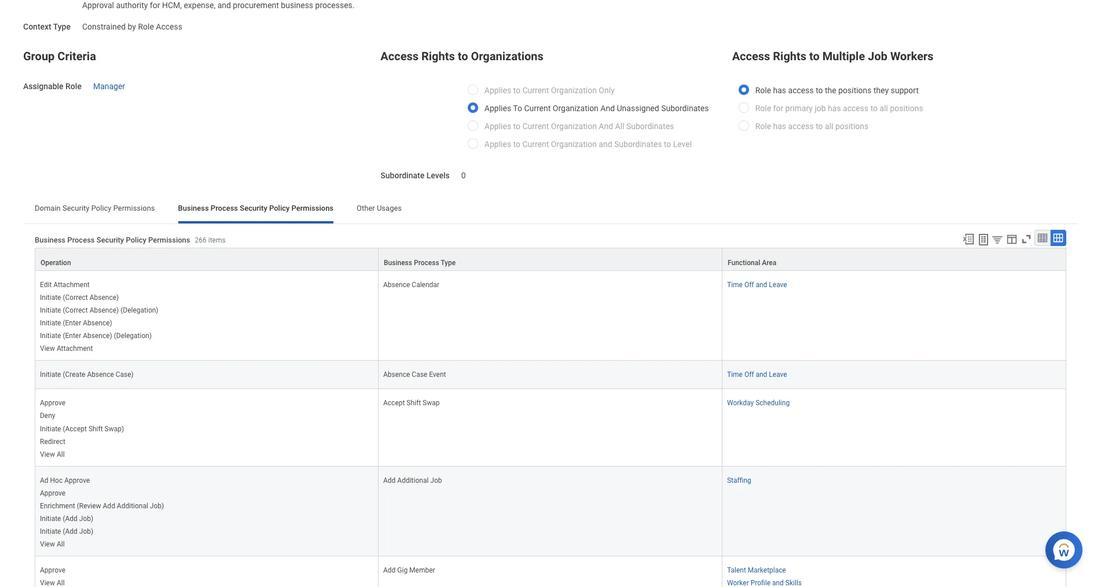 Task type: vqa. For each thing, say whether or not it's contained in the screenshot.
266
yes



Task type: locate. For each thing, give the bounding box(es) containing it.
time off and leave link up workday scheduling link
[[727, 368, 787, 379]]

add for add additional job
[[383, 476, 396, 484]]

1 time from the top
[[727, 281, 743, 289]]

0 vertical spatial access
[[788, 86, 814, 95]]

role has access to all positions
[[755, 122, 869, 131]]

tab list
[[23, 196, 1078, 223]]

1 initiate (add job) from the top
[[40, 515, 93, 523]]

0 vertical spatial all
[[615, 122, 624, 131]]

current down applies to current organization and all subordinates
[[523, 140, 549, 149]]

0 vertical spatial initiate (add job)
[[40, 515, 93, 523]]

0 horizontal spatial shift
[[89, 425, 103, 433]]

6 initiate from the top
[[40, 425, 61, 433]]

1 view all element from the top
[[40, 448, 65, 458]]

1 view all from the top
[[40, 450, 65, 458]]

by
[[128, 22, 136, 31]]

1 vertical spatial process
[[67, 236, 95, 244]]

2 initiate from the top
[[40, 306, 61, 314]]

time for first time off and leave link from the bottom of the page
[[727, 371, 743, 379]]

8 initiate from the top
[[40, 528, 61, 536]]

absence case event element
[[383, 368, 446, 379]]

current right the to
[[524, 104, 551, 113]]

attachment up initiate (correct absence) element
[[53, 281, 90, 289]]

levels
[[427, 171, 450, 180]]

0 vertical spatial job
[[868, 49, 888, 63]]

1 vertical spatial view all element
[[40, 538, 65, 548]]

1 (correct from the top
[[63, 294, 88, 302]]

0 vertical spatial business
[[178, 204, 209, 212]]

policy
[[91, 204, 111, 212], [269, 204, 290, 212], [126, 236, 146, 244]]

0 vertical spatial type
[[53, 22, 71, 31]]

accept shift swap
[[383, 399, 440, 407]]

positions for role has access to the positions they support
[[839, 86, 872, 95]]

1 horizontal spatial security
[[97, 236, 124, 244]]

process up calendar
[[414, 259, 439, 267]]

0 horizontal spatial business
[[35, 236, 65, 244]]

0 vertical spatial time off and leave link
[[727, 278, 787, 289]]

items selected list for row containing ad hoc approve
[[40, 474, 183, 549]]

staffing link
[[727, 474, 751, 484]]

3 view all element from the top
[[40, 577, 65, 587]]

0 vertical spatial attachment
[[53, 281, 90, 289]]

(delegation) up initiate (enter absence) (delegation) element
[[121, 306, 158, 314]]

1 off from the top
[[745, 281, 754, 289]]

positions for role has access to all positions
[[835, 122, 869, 131]]

and down area
[[756, 281, 767, 289]]

has right job
[[828, 104, 841, 113]]

0 vertical spatial shift
[[407, 399, 421, 407]]

2 vertical spatial approve element
[[40, 564, 65, 575]]

applies
[[485, 86, 511, 95], [485, 104, 511, 113], [485, 122, 511, 131], [485, 140, 511, 149]]

2 view from the top
[[40, 450, 55, 458]]

2 vertical spatial process
[[414, 259, 439, 267]]

absence left case) in the bottom of the page
[[87, 371, 114, 379]]

access
[[156, 22, 182, 31], [381, 49, 419, 63], [732, 49, 770, 63]]

2 horizontal spatial business
[[384, 259, 412, 267]]

business
[[178, 204, 209, 212], [35, 236, 65, 244], [384, 259, 412, 267]]

(correct up initiate (enter absence) element
[[63, 306, 88, 314]]

266
[[195, 236, 207, 244]]

1 horizontal spatial policy
[[126, 236, 146, 244]]

off for 1st time off and leave link from the top
[[745, 281, 754, 289]]

approve element
[[40, 397, 65, 407], [40, 487, 65, 497], [40, 564, 65, 575]]

add gig member element
[[383, 564, 435, 575]]

0 vertical spatial (correct
[[63, 294, 88, 302]]

view for initiate (correct absence)
[[40, 345, 55, 353]]

items selected list containing edit attachment
[[40, 278, 177, 353]]

0 vertical spatial add
[[383, 476, 396, 484]]

1 horizontal spatial process
[[211, 204, 238, 212]]

off for first time off and leave link from the bottom of the page
[[745, 371, 754, 379]]

rights
[[422, 49, 455, 63], [773, 49, 807, 63]]

0 vertical spatial positions
[[839, 86, 872, 95]]

permissions left 266 on the top of the page
[[148, 236, 190, 244]]

positions down support
[[890, 104, 923, 113]]

view for approve
[[40, 540, 55, 548]]

positions up role for primary job has access to all positions
[[839, 86, 872, 95]]

absence) inside 'initiate (correct absence) (delegation)' element
[[90, 306, 119, 314]]

additional inside 'element'
[[397, 476, 429, 484]]

add gig member
[[383, 566, 435, 575]]

2 time off and leave from the top
[[727, 371, 787, 379]]

0 horizontal spatial additional
[[117, 502, 148, 510]]

0 vertical spatial view all element
[[40, 448, 65, 458]]

view all
[[40, 450, 65, 458], [40, 540, 65, 548]]

2 vertical spatial add
[[383, 566, 396, 575]]

0 vertical spatial view all
[[40, 450, 65, 458]]

and down applies to current organization and all subordinates
[[599, 140, 612, 149]]

attachment
[[53, 281, 90, 289], [57, 345, 93, 353]]

0 vertical spatial and
[[601, 104, 615, 113]]

applies to current organization and subordinates to level
[[485, 140, 692, 149]]

0 vertical spatial process
[[211, 204, 238, 212]]

0 vertical spatial off
[[745, 281, 754, 289]]

access for access rights to organizations
[[381, 49, 419, 63]]

the
[[825, 86, 837, 95]]

0 vertical spatial (enter
[[63, 319, 81, 327]]

attachment down initiate (enter absence) (delegation)
[[57, 345, 93, 353]]

role for role has access to all positions
[[755, 122, 771, 131]]

1 horizontal spatial additional
[[397, 476, 429, 484]]

items selected list
[[40, 278, 177, 353], [40, 397, 143, 459], [40, 474, 183, 549], [40, 564, 84, 587], [727, 564, 820, 587]]

1 vertical spatial (correct
[[63, 306, 88, 314]]

2 approve element from the top
[[40, 487, 65, 497]]

access rights to multiple job workers button
[[732, 49, 934, 63]]

access for access rights to multiple job workers
[[732, 49, 770, 63]]

0 vertical spatial additional
[[397, 476, 429, 484]]

1 horizontal spatial business
[[178, 204, 209, 212]]

leave down area
[[769, 281, 787, 289]]

time up the workday
[[727, 371, 743, 379]]

view all down the enrichment
[[40, 540, 65, 548]]

1 (enter from the top
[[63, 319, 81, 327]]

initiate for initiate (enter absence) (delegation) element
[[40, 332, 61, 340]]

business process type button
[[379, 248, 722, 270]]

business for business process security policy permissions
[[178, 204, 209, 212]]

2 horizontal spatial security
[[240, 204, 267, 212]]

absence) for initiate (correct absence) (delegation)
[[90, 306, 119, 314]]

(delegation)
[[121, 306, 158, 314], [114, 332, 152, 340]]

1 (add from the top
[[63, 515, 78, 523]]

(delegation) up case) in the bottom of the page
[[114, 332, 152, 340]]

time off and leave link down functional area at the right
[[727, 278, 787, 289]]

1 horizontal spatial type
[[441, 259, 456, 267]]

current
[[523, 86, 549, 95], [524, 104, 551, 113], [523, 122, 549, 131], [523, 140, 549, 149]]

positions down role for primary job has access to all positions
[[835, 122, 869, 131]]

(add
[[63, 515, 78, 523], [63, 528, 78, 536]]

absence calendar element
[[383, 278, 439, 289]]

1 vertical spatial (add
[[63, 528, 78, 536]]

0 vertical spatial subordinates
[[661, 104, 709, 113]]

2 vertical spatial has
[[773, 122, 786, 131]]

and
[[599, 140, 612, 149], [756, 281, 767, 289], [756, 371, 767, 379]]

3 row from the top
[[35, 361, 1067, 389]]

additional
[[397, 476, 429, 484], [117, 502, 148, 510]]

1 vertical spatial subordinates
[[626, 122, 674, 131]]

2 vertical spatial access
[[788, 122, 814, 131]]

toolbar
[[957, 230, 1067, 248]]

organization
[[551, 86, 597, 95], [553, 104, 599, 113], [551, 122, 597, 131], [551, 140, 597, 149]]

context
[[23, 22, 51, 31]]

business up the operation
[[35, 236, 65, 244]]

manager
[[93, 82, 125, 91]]

2 horizontal spatial process
[[414, 259, 439, 267]]

organization for all
[[551, 122, 597, 131]]

accept
[[383, 399, 405, 407]]

1 time off and leave link from the top
[[727, 278, 787, 289]]

process
[[211, 204, 238, 212], [67, 236, 95, 244], [414, 259, 439, 267]]

all down the enrichment
[[57, 540, 65, 548]]

1 applies from the top
[[485, 86, 511, 95]]

shift left swap
[[407, 399, 421, 407]]

current down the applies to current organization only
[[523, 122, 549, 131]]

type inside popup button
[[441, 259, 456, 267]]

items selected list for 1st row from the bottom of the page
[[40, 564, 84, 587]]

time
[[727, 281, 743, 289], [727, 371, 743, 379]]

all down they
[[880, 104, 888, 113]]

time off and leave
[[727, 281, 787, 289], [727, 371, 787, 379]]

role
[[138, 22, 154, 31], [65, 82, 82, 91], [755, 86, 771, 95], [755, 104, 771, 113], [755, 122, 771, 131]]

role for primary job has access to all positions
[[755, 104, 923, 113]]

1 vertical spatial job
[[430, 476, 442, 484]]

2 vertical spatial view all element
[[40, 577, 65, 587]]

all
[[880, 104, 888, 113], [825, 122, 833, 131]]

business up 266 on the top of the page
[[178, 204, 209, 212]]

2 vertical spatial business
[[384, 259, 412, 267]]

group criteria group
[[23, 47, 369, 93]]

process up the operation
[[67, 236, 95, 244]]

access down role has access to the positions they support
[[843, 104, 869, 113]]

and
[[601, 104, 615, 113], [599, 122, 613, 131]]

job
[[868, 49, 888, 63], [430, 476, 442, 484]]

1 vertical spatial attachment
[[57, 345, 93, 353]]

business for business process security policy permissions 266 items
[[35, 236, 65, 244]]

0 vertical spatial (add
[[63, 515, 78, 523]]

view
[[40, 345, 55, 353], [40, 450, 55, 458], [40, 540, 55, 548]]

off down functional area at the right
[[745, 281, 754, 289]]

1 vertical spatial view
[[40, 450, 55, 458]]

process up items
[[211, 204, 238, 212]]

6 row from the top
[[35, 557, 1067, 587]]

2 applies from the top
[[485, 104, 511, 113]]

operation button
[[35, 248, 378, 270]]

initiate for initiate (create absence case) element
[[40, 371, 61, 379]]

time off and leave for 1st time off and leave link from the top
[[727, 281, 787, 289]]

1 rights from the left
[[422, 49, 455, 63]]

initiate (accept shift swap) element
[[40, 422, 124, 433]]

process for business process security policy permissions
[[211, 204, 238, 212]]

2 row from the top
[[35, 271, 1067, 361]]

approve for 2nd approve element from the bottom
[[40, 489, 65, 497]]

approve
[[40, 399, 65, 407], [64, 476, 90, 484], [40, 489, 65, 497], [40, 566, 65, 575]]

1 vertical spatial all
[[825, 122, 833, 131]]

1 row from the top
[[35, 248, 1067, 271]]

off up workday scheduling link
[[745, 371, 754, 379]]

enrichment (review add additional job)
[[40, 502, 164, 510]]

subordinate levels
[[381, 171, 450, 180]]

absence) for initiate (correct absence)
[[90, 294, 119, 302]]

and up workday scheduling link
[[756, 371, 767, 379]]

other
[[357, 204, 375, 212]]

time off and leave down functional area at the right
[[727, 281, 787, 289]]

time down functional
[[727, 281, 743, 289]]

1 vertical spatial shift
[[89, 425, 103, 433]]

1 vertical spatial approve element
[[40, 487, 65, 497]]

all
[[615, 122, 624, 131], [57, 450, 65, 458], [57, 540, 65, 548]]

0 vertical spatial all
[[880, 104, 888, 113]]

0 vertical spatial time
[[727, 281, 743, 289]]

0 vertical spatial approve element
[[40, 397, 65, 407]]

0 vertical spatial time off and leave
[[727, 281, 787, 289]]

organization up applies to current organization and all subordinates
[[553, 104, 599, 113]]

and for unassigned
[[601, 104, 615, 113]]

4 row from the top
[[35, 389, 1067, 467]]

absence left case
[[383, 371, 410, 379]]

1 vertical spatial and
[[599, 122, 613, 131]]

4 applies from the top
[[485, 140, 511, 149]]

and down the "only"
[[601, 104, 615, 113]]

2 vertical spatial all
[[57, 540, 65, 548]]

0 horizontal spatial rights
[[422, 49, 455, 63]]

case
[[412, 371, 427, 379]]

all down unassigned
[[615, 122, 624, 131]]

2 rights from the left
[[773, 49, 807, 63]]

absence) inside initiate (enter absence) element
[[83, 319, 112, 327]]

initiate (enter absence)
[[40, 319, 112, 327]]

applies to current organization and unassigned subordinates
[[485, 104, 709, 113]]

0 vertical spatial view
[[40, 345, 55, 353]]

0 horizontal spatial process
[[67, 236, 95, 244]]

1 vertical spatial initiate (add job)
[[40, 528, 93, 536]]

initiate (correct absence) element
[[40, 291, 119, 302]]

0 horizontal spatial policy
[[91, 204, 111, 212]]

current for applies to current organization and all subordinates
[[523, 122, 549, 131]]

2 view all from the top
[[40, 540, 65, 548]]

type
[[53, 22, 71, 31], [441, 259, 456, 267]]

context type element
[[82, 15, 182, 32]]

1 vertical spatial initiate (add job) element
[[40, 525, 93, 536]]

organization up applies to current organization and subordinates to level
[[551, 122, 597, 131]]

permissions
[[113, 204, 155, 212], [292, 204, 334, 212], [148, 236, 190, 244]]

organization down applies to current organization and all subordinates
[[551, 140, 597, 149]]

business process type column header
[[379, 248, 723, 271]]

group criteria
[[23, 49, 96, 63]]

1 horizontal spatial access
[[381, 49, 419, 63]]

(correct for initiate (correct absence) (delegation)
[[63, 306, 88, 314]]

time off and leave link
[[727, 278, 787, 289], [727, 368, 787, 379]]

view down the enrichment
[[40, 540, 55, 548]]

add inside 'element'
[[383, 476, 396, 484]]

0 vertical spatial job)
[[150, 502, 164, 510]]

3 applies from the top
[[485, 122, 511, 131]]

attachment for edit attachment
[[53, 281, 90, 289]]

3 initiate from the top
[[40, 319, 61, 327]]

1 horizontal spatial all
[[880, 104, 888, 113]]

view down initiate (enter absence)
[[40, 345, 55, 353]]

3 view from the top
[[40, 540, 55, 548]]

all down job
[[825, 122, 833, 131]]

2 (enter from the top
[[63, 332, 81, 340]]

(enter for initiate (enter absence) (delegation)
[[63, 332, 81, 340]]

0 vertical spatial leave
[[769, 281, 787, 289]]

absence) inside initiate (enter absence) (delegation) element
[[83, 332, 112, 340]]

0 vertical spatial initiate (add job) element
[[40, 512, 93, 523]]

(correct down edit attachment
[[63, 294, 88, 302]]

row
[[35, 248, 1067, 271], [35, 271, 1067, 361], [35, 361, 1067, 389], [35, 389, 1067, 467], [35, 467, 1067, 557], [35, 557, 1067, 587]]

2 time from the top
[[727, 371, 743, 379]]

business up absence calendar element
[[384, 259, 412, 267]]

job inside group
[[868, 49, 888, 63]]

initiate (enter absence) (delegation)
[[40, 332, 152, 340]]

1 horizontal spatial rights
[[773, 49, 807, 63]]

2 vertical spatial view
[[40, 540, 55, 548]]

1 horizontal spatial shift
[[407, 399, 421, 407]]

(enter
[[63, 319, 81, 327], [63, 332, 81, 340]]

group
[[23, 49, 55, 63]]

(enter for initiate (enter absence)
[[63, 319, 81, 327]]

all down redirect
[[57, 450, 65, 458]]

initiate (correct absence)
[[40, 294, 119, 302]]

time off and leave up workday scheduling link
[[727, 371, 787, 379]]

1 vertical spatial time off and leave
[[727, 371, 787, 379]]

enrichment
[[40, 502, 75, 510]]

2 leave from the top
[[769, 371, 787, 379]]

other usages
[[357, 204, 402, 212]]

1 vertical spatial (enter
[[63, 332, 81, 340]]

organization for unassigned
[[553, 104, 599, 113]]

off
[[745, 281, 754, 289], [745, 371, 754, 379]]

add additional job element
[[383, 474, 442, 484]]

access up "primary"
[[788, 86, 814, 95]]

1 vertical spatial time
[[727, 371, 743, 379]]

absence left calendar
[[383, 281, 410, 289]]

permissions for business process security policy permissions
[[292, 204, 334, 212]]

current for applies to current organization and subordinates to level
[[523, 140, 549, 149]]

process inside popup button
[[414, 259, 439, 267]]

applies for applies to current organization and unassigned subordinates
[[485, 104, 511, 113]]

2 horizontal spatial policy
[[269, 204, 290, 212]]

row containing operation
[[35, 248, 1067, 271]]

1 time off and leave from the top
[[727, 281, 787, 289]]

5 row from the top
[[35, 467, 1067, 557]]

access down "primary"
[[788, 122, 814, 131]]

select to filter grid data image
[[991, 233, 1004, 245]]

permissions left other
[[292, 204, 334, 212]]

0 horizontal spatial access
[[156, 22, 182, 31]]

organization for subordinates
[[551, 140, 597, 149]]

access for all
[[788, 122, 814, 131]]

2 off from the top
[[745, 371, 754, 379]]

current for applies to current organization only
[[523, 86, 549, 95]]

1 vertical spatial leave
[[769, 371, 787, 379]]

subordinates for applies to current organization and unassigned subordinates
[[661, 104, 709, 113]]

access rights to organizations
[[381, 49, 544, 63]]

business inside popup button
[[384, 259, 412, 267]]

0 vertical spatial has
[[773, 86, 786, 95]]

5 initiate from the top
[[40, 371, 61, 379]]

1 vertical spatial business
[[35, 236, 65, 244]]

view all down redirect
[[40, 450, 65, 458]]

has down for
[[773, 122, 786, 131]]

1 vertical spatial time off and leave link
[[727, 368, 787, 379]]

1 vertical spatial (delegation)
[[114, 332, 152, 340]]

1 view from the top
[[40, 345, 55, 353]]

1 vertical spatial type
[[441, 259, 456, 267]]

(create
[[63, 371, 85, 379]]

absence for absence case event
[[383, 371, 410, 379]]

subordinates
[[661, 104, 709, 113], [626, 122, 674, 131], [614, 140, 662, 149]]

job inside 'element'
[[430, 476, 442, 484]]

initiate (enter absence) element
[[40, 317, 112, 327]]

leave up scheduling
[[769, 371, 787, 379]]

has up for
[[773, 86, 786, 95]]

absence) for initiate (enter absence) (delegation)
[[83, 332, 112, 340]]

4 initiate from the top
[[40, 332, 61, 340]]

view all element
[[40, 448, 65, 458], [40, 538, 65, 548], [40, 577, 65, 587]]

(delegation) for initiate (correct absence) (delegation)
[[121, 306, 158, 314]]

2 (correct from the top
[[63, 306, 88, 314]]

items selected list containing ad hoc approve
[[40, 474, 183, 549]]

absence) inside initiate (correct absence) element
[[90, 294, 119, 302]]

current down the organizations
[[523, 86, 549, 95]]

talent marketplace
[[727, 566, 786, 575]]

shift left 'swap)'
[[89, 425, 103, 433]]

subordinates for applies to current organization and all subordinates
[[626, 122, 674, 131]]

redirect
[[40, 437, 65, 446]]

1 horizontal spatial job
[[868, 49, 888, 63]]

access rights to multiple job workers
[[732, 49, 934, 63]]

2 vertical spatial positions
[[835, 122, 869, 131]]

initiate (add job) element
[[40, 512, 93, 523], [40, 525, 93, 536]]

0 vertical spatial and
[[599, 140, 612, 149]]

items selected list for row containing edit attachment
[[40, 278, 177, 353]]

1 vertical spatial view all
[[40, 540, 65, 548]]

add for add gig member
[[383, 566, 396, 575]]

view down redirect
[[40, 450, 55, 458]]

1 initiate from the top
[[40, 294, 61, 302]]

1 vertical spatial off
[[745, 371, 754, 379]]

and down "applies to current organization and unassigned subordinates" on the top
[[599, 122, 613, 131]]

role for role for primary job has access to all positions
[[755, 104, 771, 113]]



Task type: describe. For each thing, give the bounding box(es) containing it.
they
[[874, 86, 889, 95]]

initiate for initiate (correct absence) element
[[40, 294, 61, 302]]

redirect element
[[40, 435, 65, 446]]

area
[[762, 259, 777, 267]]

role inside group criteria group
[[65, 82, 82, 91]]

hoc
[[50, 476, 63, 484]]

2 vertical spatial job)
[[79, 528, 93, 536]]

7 initiate from the top
[[40, 515, 61, 523]]

row containing initiate (create absence case)
[[35, 361, 1067, 389]]

view all for 1st view all element
[[40, 450, 65, 458]]

initiate for initiate (enter absence) element
[[40, 319, 61, 327]]

case)
[[116, 371, 134, 379]]

items
[[208, 236, 226, 244]]

permissions for business process security policy permissions 266 items
[[148, 236, 190, 244]]

attachment for view attachment
[[57, 345, 93, 353]]

role for role has access to the positions they support
[[755, 86, 771, 95]]

0 horizontal spatial all
[[825, 122, 833, 131]]

absence case event
[[383, 371, 446, 379]]

edit
[[40, 281, 52, 289]]

workday
[[727, 399, 754, 407]]

access rights to organizations group
[[381, 47, 721, 182]]

time off and leave for first time off and leave link from the bottom of the page
[[727, 371, 787, 379]]

applies to current organization and all subordinates
[[485, 122, 674, 131]]

subordinate
[[381, 171, 425, 180]]

0
[[461, 171, 466, 180]]

workers
[[890, 49, 934, 63]]

subordinate levels element
[[461, 164, 466, 181]]

1 vertical spatial additional
[[117, 502, 148, 510]]

export to worksheets image
[[977, 233, 991, 247]]

all inside access rights to organizations group
[[615, 122, 624, 131]]

1 vertical spatial and
[[756, 281, 767, 289]]

only
[[599, 86, 615, 95]]

policy for business process security policy permissions 266 items
[[126, 236, 146, 244]]

security for business process security policy permissions 266 items
[[97, 236, 124, 244]]

row containing ad hoc approve
[[35, 467, 1067, 557]]

role has access to the positions they support
[[755, 86, 919, 95]]

1 vertical spatial job)
[[79, 515, 93, 523]]

operation column header
[[35, 248, 379, 271]]

group criteria button
[[23, 49, 96, 63]]

access rights to organizations button
[[381, 49, 544, 63]]

rights for organizations
[[422, 49, 455, 63]]

applies for applies to current organization only
[[485, 86, 511, 95]]

2 initiate (add job) from the top
[[40, 528, 93, 536]]

workday scheduling link
[[727, 397, 790, 407]]

business process security policy permissions
[[178, 204, 334, 212]]

process for business process security policy permissions 266 items
[[67, 236, 95, 244]]

1 vertical spatial positions
[[890, 104, 923, 113]]

business process type
[[384, 259, 456, 267]]

permissions up business process security policy permissions 266 items on the left top
[[113, 204, 155, 212]]

business for business process type
[[384, 259, 412, 267]]

2 time off and leave link from the top
[[727, 368, 787, 379]]

access for the
[[788, 86, 814, 95]]

items selected list for 4th row from the top
[[40, 397, 143, 459]]

1 vertical spatial has
[[828, 104, 841, 113]]

view attachment element
[[40, 342, 93, 353]]

view attachment
[[40, 345, 93, 353]]

member
[[409, 566, 435, 575]]

2 vertical spatial subordinates
[[614, 140, 662, 149]]

assignable role
[[23, 82, 82, 91]]

staffing
[[727, 476, 751, 484]]

fullscreen image
[[1020, 233, 1033, 245]]

(accept
[[63, 425, 87, 433]]

approve for first approve element from the bottom of the page
[[40, 566, 65, 575]]

functional
[[728, 259, 760, 267]]

initiate for 'initiate (correct absence) (delegation)' element
[[40, 306, 61, 314]]

initiate (correct absence) (delegation) element
[[40, 304, 158, 314]]

edit attachment element
[[40, 278, 90, 289]]

absence for absence calendar
[[383, 281, 410, 289]]

organization up "applies to current organization and unassigned subordinates" on the top
[[551, 86, 597, 95]]

access inside 'context type' element
[[156, 22, 182, 31]]

1 vertical spatial all
[[57, 450, 65, 458]]

current for applies to current organization and unassigned subordinates
[[524, 104, 551, 113]]

2 (add from the top
[[63, 528, 78, 536]]

add additional job
[[383, 476, 442, 484]]

unassigned
[[617, 104, 659, 113]]

items selected list containing talent marketplace
[[727, 564, 820, 587]]

talent marketplace link
[[727, 564, 786, 575]]

organizations
[[471, 49, 544, 63]]

absence) for initiate (enter absence)
[[83, 319, 112, 327]]

edit attachment
[[40, 281, 90, 289]]

primary
[[785, 104, 813, 113]]

role inside 'context type' element
[[138, 22, 154, 31]]

job
[[815, 104, 826, 113]]

1 initiate (add job) element from the top
[[40, 512, 93, 523]]

rights for multiple
[[773, 49, 807, 63]]

time for 1st time off and leave link from the top
[[727, 281, 743, 289]]

has for role has access to the positions they support
[[773, 86, 786, 95]]

business process security policy permissions 266 items
[[35, 236, 226, 244]]

export to excel image
[[962, 233, 975, 245]]

to
[[513, 104, 522, 113]]

initiate (enter absence) (delegation) element
[[40, 330, 152, 340]]

assignable
[[23, 82, 63, 91]]

approve for first approve element from the top of the page
[[40, 399, 65, 407]]

initiate (accept shift swap)
[[40, 425, 124, 433]]

1 leave from the top
[[769, 281, 787, 289]]

table image
[[1037, 232, 1049, 244]]

initiate (correct absence) (delegation)
[[40, 306, 158, 314]]

security for business process security policy permissions
[[240, 204, 267, 212]]

(review
[[77, 502, 101, 510]]

domain
[[35, 204, 61, 212]]

deny element
[[40, 410, 55, 420]]

usages
[[377, 204, 402, 212]]

2 vertical spatial and
[[756, 371, 767, 379]]

click to view/edit grid preferences image
[[1006, 233, 1018, 245]]

tab list containing domain security policy permissions
[[23, 196, 1078, 223]]

0 horizontal spatial type
[[53, 22, 71, 31]]

initiate (create absence case)
[[40, 371, 134, 379]]

ad
[[40, 476, 48, 484]]

1 approve element from the top
[[40, 397, 65, 407]]

and for all
[[599, 122, 613, 131]]

level
[[673, 140, 692, 149]]

constrained by role access
[[82, 22, 182, 31]]

access rights to multiple job workers group
[[732, 47, 1078, 141]]

functional area button
[[723, 248, 1066, 270]]

deny
[[40, 412, 55, 420]]

process for business process type
[[414, 259, 439, 267]]

applies for applies to current organization and all subordinates
[[485, 122, 511, 131]]

2 initiate (add job) element from the top
[[40, 525, 93, 536]]

event
[[429, 371, 446, 379]]

(delegation) for initiate (enter absence) (delegation)
[[114, 332, 152, 340]]

support
[[891, 86, 919, 95]]

expand table image
[[1053, 232, 1064, 244]]

1 vertical spatial add
[[103, 502, 115, 510]]

applies to current organization only
[[485, 86, 615, 95]]

3 approve element from the top
[[40, 564, 65, 575]]

shift inside initiate (accept shift swap) element
[[89, 425, 103, 433]]

policy for business process security policy permissions
[[269, 204, 290, 212]]

functional area
[[728, 259, 777, 267]]

swap)
[[105, 425, 124, 433]]

calendar
[[412, 281, 439, 289]]

1 vertical spatial access
[[843, 104, 869, 113]]

scheduling
[[756, 399, 790, 407]]

marketplace
[[748, 566, 786, 575]]

and inside access rights to organizations group
[[599, 140, 612, 149]]

manager link
[[93, 79, 125, 91]]

for
[[773, 104, 783, 113]]

0 horizontal spatial security
[[62, 204, 89, 212]]

has for role has access to all positions
[[773, 122, 786, 131]]

constrained
[[82, 22, 126, 31]]

talent
[[727, 566, 746, 575]]

(correct for initiate (correct absence)
[[63, 294, 88, 302]]

gig
[[397, 566, 408, 575]]

multiple
[[823, 49, 865, 63]]

criteria
[[57, 49, 96, 63]]

shift inside accept shift swap 'element'
[[407, 399, 421, 407]]

initiate (create absence case) element
[[40, 368, 134, 379]]

domain security policy permissions
[[35, 204, 155, 212]]

initiate for initiate (accept shift swap) element
[[40, 425, 61, 433]]

context type
[[23, 22, 71, 31]]

applies for applies to current organization and subordinates to level
[[485, 140, 511, 149]]

view all for 2nd view all element from the bottom
[[40, 540, 65, 548]]

absence calendar
[[383, 281, 439, 289]]

row containing edit attachment
[[35, 271, 1067, 361]]

swap
[[423, 399, 440, 407]]

enrichment (review add additional job) element
[[40, 500, 164, 510]]

ad hoc approve element
[[40, 474, 90, 484]]

2 view all element from the top
[[40, 538, 65, 548]]

workday scheduling
[[727, 399, 790, 407]]

ad hoc approve
[[40, 476, 90, 484]]

accept shift swap element
[[383, 397, 440, 407]]



